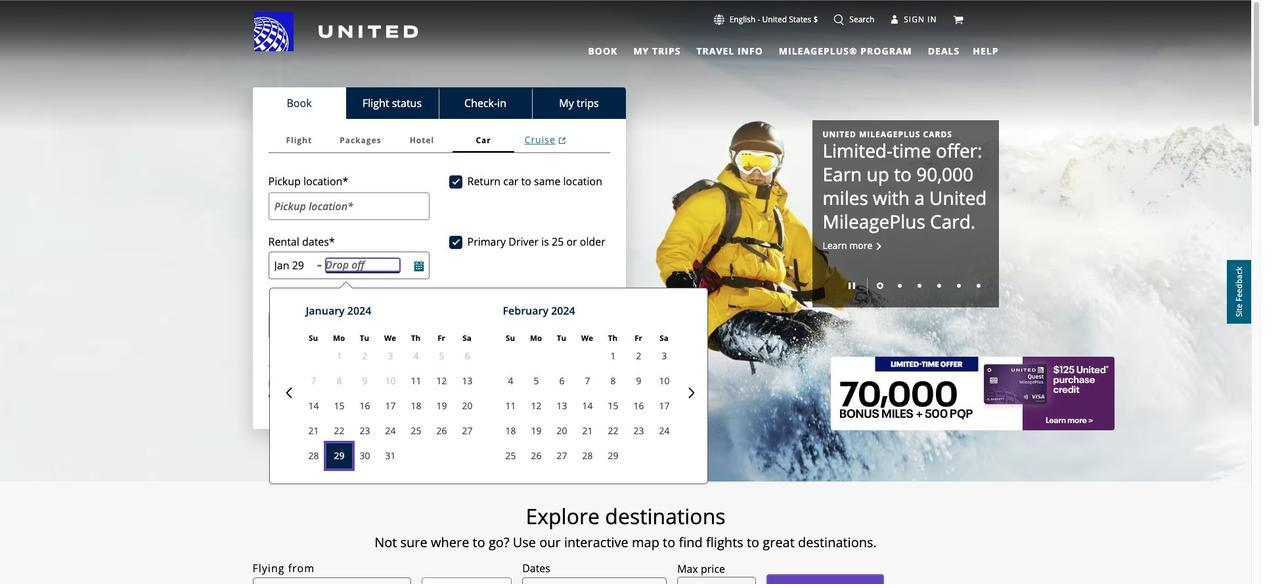 Task type: locate. For each thing, give the bounding box(es) containing it.
navigation
[[0, 11, 1251, 59]]

move forward to switch to the next month. image
[[686, 388, 697, 398]]

2 vertical spatial tab list
[[268, 128, 610, 153]]

main content
[[0, 1, 1251, 584]]

pause image
[[848, 283, 855, 289]]

slide 6 of 6 image
[[977, 284, 980, 288]]

not sure where to go? use our interactive map to find flights to great destinations. element
[[177, 535, 1074, 551]]

None text field
[[677, 577, 756, 584]]

1 vertical spatial tab list
[[253, 87, 626, 119]]

united logo link to homepage image
[[254, 12, 418, 51]]

0 vertical spatial tab list
[[580, 40, 963, 59]]

tab list
[[580, 40, 963, 59], [253, 87, 626, 119], [268, 128, 610, 153]]

move backward to switch to the previous month. image
[[283, 388, 294, 398]]

carousel buttons element
[[823, 273, 988, 297]]

avis budget car rental image
[[268, 352, 411, 370]]



Task type: describe. For each thing, give the bounding box(es) containing it.
slide 5 of 6 image
[[957, 284, 961, 288]]

please enter the max price in the input text or tab to access the slider to set the max price. element
[[677, 561, 725, 577]]

calendar application
[[273, 289, 1080, 494]]

slide 1 of 6 image
[[877, 283, 883, 289]]

explore destinations element
[[177, 503, 1074, 529]]

slide 3 of 6 image
[[917, 284, 921, 288]]

slide 2 of 6 image
[[898, 284, 902, 288]]

slide 4 of 6 image
[[937, 284, 941, 288]]

Drop off text field
[[325, 258, 401, 274]]

Pickup location* text field
[[268, 192, 429, 220]]

view cart, click to view list of recently searched saved trips. image
[[953, 14, 963, 25]]

currently in english united states	$ enter to change image
[[714, 14, 724, 25]]

Pickup text field
[[274, 258, 312, 273]]

flying from element
[[253, 561, 315, 576]]



Task type: vqa. For each thing, say whether or not it's contained in the screenshot.
"United logo link to homepage"
yes



